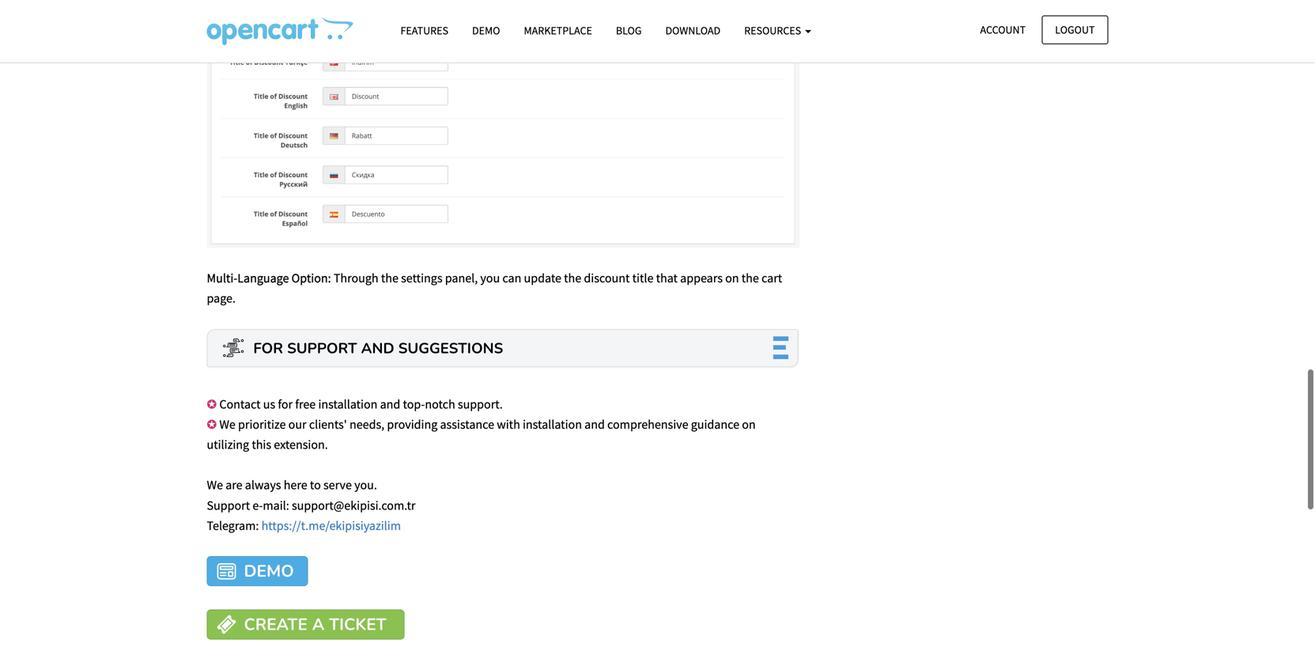 Task type: describe. For each thing, give the bounding box(es) containing it.
can
[[503, 270, 522, 286]]

multi-language option:
[[207, 270, 331, 286]]

page.
[[207, 291, 236, 306]]

logout link
[[1042, 15, 1109, 44]]

2 the from the left
[[564, 270, 582, 286]]

opencart - total discount image
[[207, 17, 353, 45]]

prioritize
[[238, 417, 286, 432]]

needs,
[[350, 417, 385, 432]]

with
[[497, 417, 520, 432]]

you
[[481, 270, 500, 286]]

account link
[[967, 15, 1040, 44]]

to
[[310, 477, 321, 493]]

support
[[207, 498, 250, 513]]

3 the from the left
[[742, 270, 760, 286]]

are
[[226, 477, 243, 493]]

settings
[[401, 270, 443, 286]]

top-
[[403, 396, 425, 412]]

on for appears
[[726, 270, 740, 286]]

support.
[[458, 396, 503, 412]]

blog
[[616, 23, 642, 38]]

mail:
[[263, 498, 289, 513]]

discount
[[584, 270, 630, 286]]

blog link
[[604, 17, 654, 44]]

extension.
[[274, 437, 328, 453]]

https://t.me/ekipisiyazilim link
[[262, 518, 401, 534]]

free
[[295, 396, 316, 412]]

telegram:
[[207, 518, 259, 534]]

serve
[[324, 477, 352, 493]]

resources link
[[733, 17, 824, 44]]

demo link
[[461, 17, 512, 44]]

here
[[284, 477, 308, 493]]

notch
[[425, 396, 456, 412]]

utilizing
[[207, 437, 249, 453]]

marketplace
[[524, 23, 593, 38]]

support@ekipisi.com.tr
[[292, 498, 416, 513]]

us
[[263, 396, 276, 412]]

you.
[[355, 477, 377, 493]]



Task type: locate. For each thing, give the bounding box(es) containing it.
1 vertical spatial we
[[207, 477, 223, 493]]

download
[[666, 23, 721, 38]]

assistance
[[440, 417, 495, 432]]

we left are
[[207, 477, 223, 493]]

and
[[380, 396, 401, 412], [585, 417, 605, 432]]

we for are
[[207, 477, 223, 493]]

1 horizontal spatial the
[[564, 270, 582, 286]]

✪ up 'utilizing'
[[207, 417, 217, 432]]

installation inside we prioritize our clients' needs, providing assistance with installation and comprehensive guidance on utilizing this extension.
[[523, 417, 582, 432]]

1 horizontal spatial and
[[585, 417, 605, 432]]

0 horizontal spatial the
[[381, 270, 399, 286]]

features
[[401, 23, 449, 38]]

1 horizontal spatial on
[[742, 417, 756, 432]]

appears
[[681, 270, 723, 286]]

0 vertical spatial on
[[726, 270, 740, 286]]

0 vertical spatial and
[[380, 396, 401, 412]]

installation up 'needs,'
[[318, 396, 378, 412]]

and left comprehensive
[[585, 417, 605, 432]]

installation right the with
[[523, 417, 582, 432]]

1 ✪ from the top
[[207, 396, 217, 412]]

that
[[656, 270, 678, 286]]

1 vertical spatial installation
[[523, 417, 582, 432]]

update
[[524, 270, 562, 286]]

always
[[245, 477, 281, 493]]

our
[[289, 417, 307, 432]]

e-
[[253, 498, 263, 513]]

this
[[252, 437, 271, 453]]

on inside we prioritize our clients' needs, providing assistance with installation and comprehensive guidance on utilizing this extension.
[[742, 417, 756, 432]]

0 horizontal spatial and
[[380, 396, 401, 412]]

title
[[633, 270, 654, 286]]

installation
[[318, 396, 378, 412], [523, 417, 582, 432]]

through the settings panel, you can update the discount title that appears on the cart page.
[[207, 270, 783, 306]]

panel,
[[445, 270, 478, 286]]

1 vertical spatial and
[[585, 417, 605, 432]]

multi-
[[207, 270, 238, 286]]

the
[[381, 270, 399, 286], [564, 270, 582, 286], [742, 270, 760, 286]]

https://t.me/ekipisiyazilim
[[262, 518, 401, 534]]

0 horizontal spatial on
[[726, 270, 740, 286]]

we are always here to serve you. support e-mail: support@ekipisi.com.tr telegram: https://t.me/ekipisiyazilim
[[207, 477, 416, 534]]

2 horizontal spatial the
[[742, 270, 760, 286]]

and inside we prioritize our clients' needs, providing assistance with installation and comprehensive guidance on utilizing this extension.
[[585, 417, 605, 432]]

1 horizontal spatial installation
[[523, 417, 582, 432]]

0 horizontal spatial installation
[[318, 396, 378, 412]]

on inside the 'through the settings panel, you can update the discount title that appears on the cart page.'
[[726, 270, 740, 286]]

0 vertical spatial installation
[[318, 396, 378, 412]]

we inside we are always here to serve you. support e-mail: support@ekipisi.com.tr telegram: https://t.me/ekipisiyazilim
[[207, 477, 223, 493]]

account
[[981, 23, 1026, 37]]

the left settings
[[381, 270, 399, 286]]

logout
[[1056, 23, 1096, 37]]

contact
[[219, 396, 261, 412]]

0 vertical spatial we
[[219, 417, 236, 432]]

installation inside ✪ contact us for free installation and top-notch support. ✪
[[318, 396, 378, 412]]

clients'
[[309, 417, 347, 432]]

cart
[[762, 270, 783, 286]]

guidance
[[691, 417, 740, 432]]

resources
[[745, 23, 804, 38]]

1 vertical spatial on
[[742, 417, 756, 432]]

marketplace link
[[512, 17, 604, 44]]

on
[[726, 270, 740, 286], [742, 417, 756, 432]]

download link
[[654, 17, 733, 44]]

for
[[278, 396, 293, 412]]

✪
[[207, 396, 217, 412], [207, 417, 217, 432]]

on for guidance
[[742, 417, 756, 432]]

we up 'utilizing'
[[219, 417, 236, 432]]

we
[[219, 417, 236, 432], [207, 477, 223, 493]]

comprehensive
[[608, 417, 689, 432]]

we prioritize our clients' needs, providing assistance with installation and comprehensive guidance on utilizing this extension.
[[207, 417, 756, 453]]

we inside we prioritize our clients' needs, providing assistance with installation and comprehensive guidance on utilizing this extension.
[[219, 417, 236, 432]]

on right appears
[[726, 270, 740, 286]]

demo
[[472, 23, 500, 38]]

and left top- in the left bottom of the page
[[380, 396, 401, 412]]

language
[[238, 270, 289, 286]]

features link
[[389, 17, 461, 44]]

1 the from the left
[[381, 270, 399, 286]]

✪ left "contact" at the left bottom of the page
[[207, 396, 217, 412]]

we for prioritize
[[219, 417, 236, 432]]

through
[[334, 270, 379, 286]]

✪ contact us for free installation and top-notch support. ✪
[[207, 396, 503, 432]]

the right update
[[564, 270, 582, 286]]

the left cart
[[742, 270, 760, 286]]

providing
[[387, 417, 438, 432]]

on right the guidance at the bottom of the page
[[742, 417, 756, 432]]

2 ✪ from the top
[[207, 417, 217, 432]]

option:
[[292, 270, 331, 286]]

1 vertical spatial ✪
[[207, 417, 217, 432]]

and inside ✪ contact us for free installation and top-notch support. ✪
[[380, 396, 401, 412]]

0 vertical spatial ✪
[[207, 396, 217, 412]]



Task type: vqa. For each thing, say whether or not it's contained in the screenshot.
✪ to the bottom
yes



